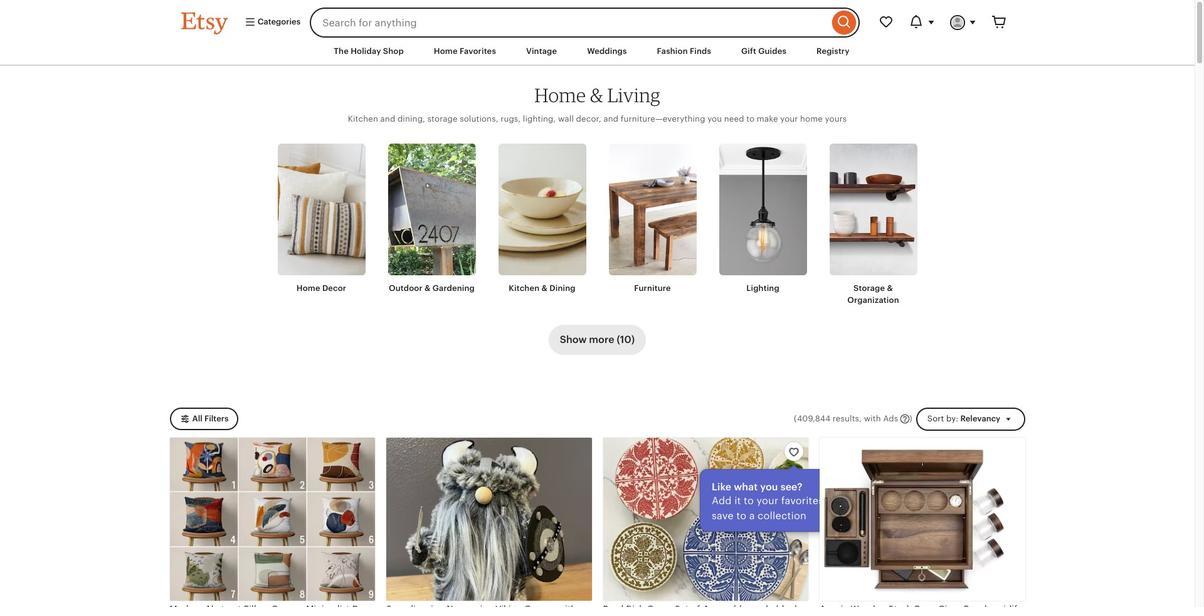 Task type: describe. For each thing, give the bounding box(es) containing it.
relevancy
[[960, 414, 1001, 423]]

all
[[192, 414, 202, 423]]

1 horizontal spatial your
[[780, 114, 798, 124]]

storage & organization link
[[829, 144, 917, 306]]

show more (10) button
[[549, 325, 646, 355]]

by:
[[946, 414, 958, 423]]

storage
[[427, 114, 458, 124]]

favorites
[[460, 46, 496, 56]]

home for home favorites
[[434, 46, 458, 56]]

weddings
[[587, 46, 627, 56]]

bowl dish cover set of 4 reusable washable, breathable food cover, food storage, table decor image
[[603, 438, 808, 601]]

fashion
[[657, 46, 688, 56]]

it
[[735, 495, 741, 507]]

& for home
[[590, 84, 603, 107]]

the holiday shop link
[[324, 40, 413, 63]]

save
[[712, 510, 734, 522]]

lighting
[[746, 284, 779, 293]]

filters
[[204, 414, 229, 423]]

1 vertical spatial to
[[744, 495, 754, 507]]

modern abstract pillow covers, minimalist drawings cushion cover, boho blue colorful pillowcase, 16x16 18x18 pillow cover, unique home decor image
[[170, 438, 375, 601]]

kitchen and dining, storage solutions, rugs, lighting, wall decor, and furniture—everything you need to make your home yours
[[348, 114, 847, 124]]

vintage link
[[517, 40, 566, 63]]

dining
[[550, 284, 576, 293]]

with ads
[[864, 414, 898, 423]]

living
[[607, 84, 660, 107]]

guides
[[758, 46, 787, 56]]

need
[[724, 114, 744, 124]]

a
[[749, 510, 755, 522]]

home for home & living
[[534, 84, 586, 107]]

decor,
[[576, 114, 601, 124]]

registry link
[[807, 40, 859, 63]]

kitchen for kitchen and dining, storage solutions, rugs, lighting, wall decor, and furniture—everything you need to make your home yours
[[348, 114, 378, 124]]

furniture link
[[609, 144, 696, 295]]

kitchen & dining link
[[498, 144, 586, 295]]

gift
[[741, 46, 756, 56]]

0 vertical spatial to
[[746, 114, 755, 124]]

gift guides
[[741, 46, 787, 56]]

and for kitchen
[[604, 114, 619, 124]]

like
[[712, 481, 731, 493]]

& for outdoor
[[425, 284, 431, 293]]

kitchen & dining
[[509, 284, 576, 293]]

home & living
[[534, 84, 660, 107]]

fashion finds
[[657, 46, 711, 56]]

lighting link
[[719, 144, 807, 295]]

organization
[[847, 295, 899, 305]]

ads
[[883, 414, 898, 423]]

home decor
[[297, 284, 346, 293]]

results,
[[833, 414, 862, 423]]

vintage
[[526, 46, 557, 56]]

like what you see? add it to your favorites and save to a collection
[[712, 481, 845, 522]]

registry
[[817, 46, 850, 56]]

2 vertical spatial to
[[736, 510, 747, 522]]

with
[[864, 414, 881, 423]]

your inside like what you see? add it to your favorites and save to a collection
[[757, 495, 778, 507]]

the
[[334, 46, 349, 56]]

acacia wooden stash box - cigar box, humidifier kit, airtight washable brass doob tube, grinder, glass jar, concrete ashtray & lighter image
[[820, 438, 1025, 601]]

409,844
[[797, 414, 831, 423]]

fashion finds link
[[648, 40, 721, 63]]

add
[[712, 495, 732, 507]]



Task type: locate. For each thing, give the bounding box(es) containing it.
0 horizontal spatial your
[[757, 495, 778, 507]]

show more (10)
[[560, 334, 635, 345]]

your up collection
[[757, 495, 778, 507]]

more
[[589, 334, 614, 345]]

all filters button
[[170, 408, 238, 430]]

(
[[794, 414, 797, 423]]

& up organization
[[887, 284, 893, 293]]

dining,
[[398, 114, 425, 124]]

home decor link
[[278, 144, 365, 295]]

categories banner
[[158, 0, 1036, 38]]

furniture
[[634, 284, 671, 293]]

& for storage
[[887, 284, 893, 293]]

show
[[560, 334, 587, 345]]

storage
[[854, 284, 885, 293]]

menu bar containing the holiday shop
[[158, 38, 1036, 66]]

to
[[746, 114, 755, 124], [744, 495, 754, 507], [736, 510, 747, 522]]

make
[[757, 114, 778, 124]]

1 vertical spatial your
[[757, 495, 778, 507]]

Search for anything text field
[[310, 8, 829, 38]]

&
[[590, 84, 603, 107], [425, 284, 431, 293], [542, 284, 548, 293], [887, 284, 893, 293]]

you left see?
[[760, 481, 778, 493]]

and right favorites
[[826, 495, 845, 507]]

outdoor
[[389, 284, 423, 293]]

solutions,
[[460, 114, 498, 124]]

& inside outdoor & gardening link
[[425, 284, 431, 293]]

& right outdoor
[[425, 284, 431, 293]]

sort by: relevancy
[[927, 414, 1001, 423]]

kitchen for kitchen & dining
[[509, 284, 540, 293]]

1 horizontal spatial kitchen
[[509, 284, 540, 293]]

home left favorites
[[434, 46, 458, 56]]

sort
[[927, 414, 944, 423]]

None search field
[[310, 8, 860, 38]]

and right decor,
[[604, 114, 619, 124]]

weddings link
[[578, 40, 636, 63]]

the holiday shop
[[334, 46, 404, 56]]

home left decor
[[297, 284, 320, 293]]

outdoor & gardening
[[389, 284, 475, 293]]

2 horizontal spatial and
[[826, 495, 845, 507]]

1 horizontal spatial home
[[434, 46, 458, 56]]

( 409,844 results,
[[794, 414, 862, 423]]

& inside kitchen & dining link
[[542, 284, 548, 293]]

1 vertical spatial home
[[534, 84, 586, 107]]

& up kitchen and dining, storage solutions, rugs, lighting, wall decor, and furniture—everything you need to make your home yours
[[590, 84, 603, 107]]

storage & organization
[[847, 284, 899, 305]]

1 horizontal spatial and
[[604, 114, 619, 124]]

0 horizontal spatial you
[[708, 114, 722, 124]]

0 horizontal spatial kitchen
[[348, 114, 378, 124]]

home
[[800, 114, 823, 124]]

you left the need
[[708, 114, 722, 124]]

furniture—everything
[[621, 114, 705, 124]]

0 vertical spatial you
[[708, 114, 722, 124]]

kitchen left dining
[[509, 284, 540, 293]]

and inside like what you see? add it to your favorites and save to a collection
[[826, 495, 845, 507]]

finds
[[690, 46, 711, 56]]

kitchen
[[348, 114, 378, 124], [509, 284, 540, 293]]

all filters
[[192, 414, 229, 423]]

gardening
[[433, 284, 475, 293]]

0 vertical spatial kitchen
[[348, 114, 378, 124]]

and
[[380, 114, 395, 124], [604, 114, 619, 124], [826, 495, 845, 507]]

0 vertical spatial your
[[780, 114, 798, 124]]

tooltip
[[700, 466, 888, 532]]

to right it
[[744, 495, 754, 507]]

categories
[[256, 17, 301, 27]]

& inside storage & organization
[[887, 284, 893, 293]]

home for home decor
[[297, 284, 320, 293]]

0 vertical spatial home
[[434, 46, 458, 56]]

2 vertical spatial home
[[297, 284, 320, 293]]

and left dining,
[[380, 114, 395, 124]]

& left dining
[[542, 284, 548, 293]]

home
[[434, 46, 458, 56], [534, 84, 586, 107], [297, 284, 320, 293]]

0 horizontal spatial home
[[297, 284, 320, 293]]

1 vertical spatial kitchen
[[509, 284, 540, 293]]

collection
[[758, 510, 806, 522]]

& for kitchen
[[542, 284, 548, 293]]

decor
[[322, 284, 346, 293]]

to left a
[[736, 510, 747, 522]]

rugs,
[[501, 114, 521, 124]]

wall
[[558, 114, 574, 124]]

home favorites
[[434, 46, 496, 56]]

tooltip containing like what you see?
[[700, 466, 888, 532]]

none search field inside categories banner
[[310, 8, 860, 38]]

1 vertical spatial you
[[760, 481, 778, 493]]

you inside like what you see? add it to your favorites and save to a collection
[[760, 481, 778, 493]]

see?
[[781, 481, 803, 493]]

2 horizontal spatial home
[[534, 84, 586, 107]]

what
[[734, 481, 758, 493]]

)
[[910, 414, 912, 423]]

your right make
[[780, 114, 798, 124]]

favorites
[[781, 495, 824, 507]]

your
[[780, 114, 798, 124], [757, 495, 778, 507]]

categories button
[[235, 11, 306, 34]]

shop
[[383, 46, 404, 56]]

to right the need
[[746, 114, 755, 124]]

lighting,
[[523, 114, 556, 124]]

yours
[[825, 114, 847, 124]]

holiday
[[351, 46, 381, 56]]

gift guides link
[[732, 40, 796, 63]]

home favorites link
[[424, 40, 505, 63]]

and for like
[[826, 495, 845, 507]]

(10)
[[617, 334, 635, 345]]

scandinavian-norwegian viking gnome with horns / tomte / nisse / valhalla / norway image
[[386, 438, 592, 601]]

you
[[708, 114, 722, 124], [760, 481, 778, 493]]

kitchen left dining,
[[348, 114, 378, 124]]

0 horizontal spatial and
[[380, 114, 395, 124]]

outdoor & gardening link
[[388, 144, 476, 295]]

1 horizontal spatial you
[[760, 481, 778, 493]]

menu bar
[[158, 38, 1036, 66]]

home up wall
[[534, 84, 586, 107]]



Task type: vqa. For each thing, say whether or not it's contained in the screenshot.
A
yes



